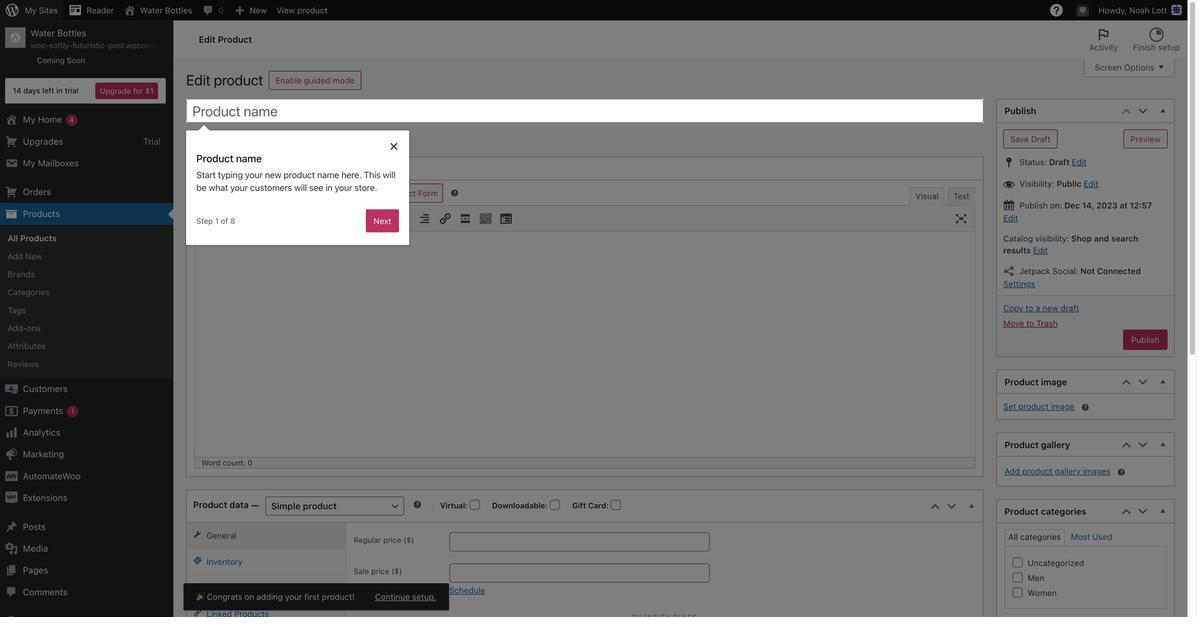 Task type: describe. For each thing, give the bounding box(es) containing it.
edit right draft
[[1072, 157, 1087, 167]]

days
[[23, 86, 40, 95]]

publish on: dec 14, 2023 at 12:57 edit
[[1004, 201, 1153, 223]]

images
[[1084, 467, 1111, 476]]

add contact form
[[366, 189, 438, 198]]

enable
[[276, 76, 302, 85]]

reader link
[[63, 0, 119, 20]]

first
[[305, 592, 320, 602]]

status:
[[1020, 157, 1047, 167]]

word
[[202, 459, 221, 468]]

most used
[[1072, 532, 1113, 542]]

edit up 'product name'
[[186, 71, 211, 89]]

add for add product gallery images
[[1005, 467, 1021, 476]]

2 vertical spatial name
[[317, 170, 339, 180]]

coming soon
[[37, 56, 85, 65]]

most used link
[[1072, 532, 1113, 542]]

1 vertical spatial to
[[1027, 319, 1035, 328]]

on
[[245, 592, 254, 602]]

product image
[[1005, 377, 1068, 387]]

new inside copy to a new draft move to trash
[[1043, 303, 1059, 313]]

finish setup button
[[1126, 20, 1188, 59]]

products link
[[0, 203, 173, 225]]

contact
[[385, 189, 416, 198]]

Downloadable: checkbox
[[550, 500, 560, 510]]

copy to a new draft move to trash
[[1004, 303, 1080, 328]]

trash
[[1037, 319, 1058, 328]]

add-ons
[[8, 323, 41, 333]]

of
[[221, 217, 228, 225]]

see
[[309, 182, 323, 193]]

coming soon link
[[0, 21, 173, 72]]

Virtual: checkbox
[[470, 500, 480, 510]]

0
[[248, 459, 253, 468]]

toolbar navigation
[[63, 0, 1188, 23]]

0 vertical spatial gallery
[[1042, 440, 1071, 450]]

preview link
[[1124, 129, 1168, 149]]

brands link
[[0, 265, 173, 283]]

adding
[[257, 592, 283, 602]]

for
[[133, 86, 143, 95]]

and
[[1095, 234, 1110, 243]]

product for product data
[[193, 500, 227, 510]]

here.
[[342, 170, 362, 180]]

description
[[231, 163, 280, 174]]

edit up 14,
[[1084, 179, 1099, 188]]

14
[[13, 86, 21, 95]]

name for product name start typing your new product name here. this will be what your customers will see in your store.
[[236, 152, 262, 165]]

product down new link
[[218, 34, 252, 45]]

in inside navigation
[[56, 86, 63, 95]]

at
[[1120, 201, 1128, 210]]

product name
[[193, 103, 278, 119]]

move
[[1004, 319, 1025, 328]]

step 1 of 8
[[196, 217, 235, 225]]

shop and search results
[[1004, 234, 1139, 255]]

marketing
[[23, 449, 64, 460]]

main menu navigation
[[0, 20, 173, 617]]

upgrades link
[[0, 131, 173, 152]]

lott
[[1153, 5, 1168, 15]]

your down typing
[[230, 182, 248, 193]]

edit up edit product
[[199, 34, 216, 45]]

continue
[[375, 592, 410, 602]]

product for product description
[[195, 163, 229, 174]]

used
[[1093, 532, 1113, 542]]

start
[[196, 170, 216, 180]]

step
[[196, 217, 213, 225]]

media inside main menu navigation
[[23, 543, 48, 554]]

continue setup. link
[[375, 591, 436, 603]]

setup
[[1159, 42, 1181, 52]]

bottles
[[165, 5, 192, 15]]

tags link
[[0, 301, 173, 319]]

add product gallery images link
[[1005, 467, 1111, 476]]

Product name text field
[[186, 99, 984, 123]]

edit down catalog visibility:
[[1034, 245, 1049, 255]]

orders
[[23, 187, 51, 197]]

0 vertical spatial will
[[383, 170, 396, 180]]

product for product gallery
[[1005, 440, 1039, 450]]

jetpack social: not connected settings
[[1004, 266, 1142, 289]]

publish for publish on: dec 14, 2023 at 12:57 edit
[[1020, 201, 1048, 210]]

reviews link
[[0, 355, 173, 373]]

marketing link
[[0, 444, 173, 466]]

edit inside publish on: dec 14, 2023 at 12:57 edit
[[1004, 213, 1019, 223]]

add for add new
[[8, 251, 23, 261]]

image inside set product image link
[[1052, 402, 1075, 411]]

new inside main menu navigation
[[25, 251, 42, 261]]

extensions
[[23, 493, 68, 503]]

🎉 congrats on adding your first product!
[[196, 592, 355, 602]]

count:
[[223, 459, 246, 468]]

product gallery
[[1005, 440, 1071, 450]]

typing
[[218, 170, 243, 180]]

visibility:
[[1036, 234, 1070, 243]]

connected
[[1098, 266, 1142, 276]]

product for product image
[[1005, 377, 1039, 387]]

howdy, noah lott
[[1099, 5, 1168, 15]]

card:
[[588, 501, 609, 510]]

not
[[1081, 266, 1096, 276]]

add for add contact form
[[368, 189, 383, 198]]

search
[[1112, 234, 1139, 243]]

for best results, upload jpeg or png files that are 1000 by 1000 pixels or larger. maximum upload file size: 2 gb. image
[[1117, 467, 1127, 478]]

product for product name
[[193, 103, 241, 119]]

comments link
[[0, 582, 173, 603]]

all categories
[[1009, 532, 1062, 542]]

🎉
[[196, 592, 205, 602]]

results
[[1004, 245, 1032, 255]]

this
[[364, 170, 381, 180]]

attributes
[[8, 341, 46, 351]]

categories for all categories
[[1021, 532, 1062, 542]]

what
[[209, 182, 228, 193]]

product for view
[[297, 5, 328, 15]]

product for add
[[1023, 467, 1053, 476]]

name for product name
[[244, 103, 278, 119]]

all for all products
[[8, 233, 18, 243]]

your down here. at the top left of the page
[[335, 182, 352, 193]]



Task type: vqa. For each thing, say whether or not it's contained in the screenshot.
'Redo' image
no



Task type: locate. For each thing, give the bounding box(es) containing it.
0 vertical spatial 1
[[215, 217, 219, 225]]

1 horizontal spatial all
[[1009, 532, 1019, 542]]

1 horizontal spatial in
[[326, 182, 333, 193]]

store.
[[355, 182, 377, 193]]

brands
[[8, 269, 35, 279]]

categories for product categories
[[1042, 506, 1087, 517]]

setup.
[[412, 592, 436, 602]]

all up add new
[[8, 233, 18, 243]]

to right move at bottom right
[[1027, 319, 1035, 328]]

product inside view product link
[[297, 5, 328, 15]]

product right the view
[[297, 5, 328, 15]]

2023
[[1097, 201, 1118, 210]]

media down typing
[[234, 189, 257, 198]]

1 vertical spatial products
[[20, 233, 57, 243]]

1 vertical spatial name
[[236, 152, 262, 165]]

1 vertical spatial media
[[23, 543, 48, 554]]

name
[[244, 103, 278, 119], [236, 152, 262, 165], [317, 170, 339, 180]]

add inside button
[[368, 189, 383, 198]]

my for my mailboxes
[[23, 158, 35, 168]]

0 horizontal spatial in
[[56, 86, 63, 95]]

edit up catalog
[[1004, 213, 1019, 223]]

my
[[23, 114, 35, 125], [23, 158, 35, 168]]

virtual:
[[440, 501, 470, 510]]

word count: 0
[[202, 459, 253, 468]]

categories
[[1042, 506, 1087, 517], [1021, 532, 1062, 542]]

a
[[1036, 303, 1041, 313]]

activity
[[1090, 42, 1119, 52]]

gallery
[[1042, 440, 1071, 450], [1055, 467, 1081, 476]]

product
[[218, 34, 252, 45], [193, 103, 241, 119], [196, 152, 234, 165], [195, 163, 229, 174], [1005, 377, 1039, 387], [1005, 440, 1039, 450], [193, 500, 227, 510], [1005, 506, 1039, 517]]

posts
[[23, 522, 46, 532]]

enable guided mode
[[276, 76, 355, 85]]

your up customers
[[245, 170, 263, 180]]

attributes link
[[0, 337, 173, 355]]

product up what
[[195, 163, 229, 174]]

ons
[[27, 323, 41, 333]]

name up typing
[[236, 152, 262, 165]]

analytics link
[[0, 422, 173, 444]]

posts link
[[0, 516, 173, 538]]

in inside product name start typing your new product name here. this will be what your customers will see in your store.
[[326, 182, 333, 193]]

for best results, upload jpeg or png files that are 1000 by 1000 pixels or larger. maximum upload file size: 2 gb. image
[[1081, 403, 1091, 413]]

product up write
[[284, 170, 315, 180]]

14 days left in trial
[[13, 86, 79, 95]]

catalog
[[1004, 234, 1034, 243]]

product for product name start typing your new product name here. this will be what your customers will see in your store.
[[196, 152, 234, 165]]

publish for publish
[[1005, 106, 1037, 116]]

gallery left images
[[1055, 467, 1081, 476]]

new right 'a'
[[1043, 303, 1059, 313]]

draft
[[1050, 157, 1070, 167]]

0 vertical spatial new
[[265, 170, 282, 180]]

product inside product name start typing your new product name here. this will be what your customers will see in your store.
[[284, 170, 315, 180]]

1 vertical spatial new
[[25, 251, 42, 261]]

my for my home 4
[[23, 114, 35, 125]]

add inside main menu navigation
[[8, 251, 23, 261]]

$1
[[145, 86, 154, 95]]

my mailboxes link
[[0, 152, 173, 174]]

2 my from the top
[[23, 158, 35, 168]]

tags
[[8, 305, 26, 315]]

media inside button
[[234, 189, 257, 198]]

all
[[8, 233, 18, 243], [1009, 532, 1019, 542]]

trial
[[65, 86, 79, 95]]

add product gallery images
[[1005, 467, 1111, 476]]

0 vertical spatial products
[[23, 208, 60, 219]]

add down this
[[368, 189, 383, 198]]

payments
[[23, 406, 63, 416]]

product up all categories link
[[1005, 506, 1039, 517]]

tab list
[[1082, 20, 1188, 59]]

with
[[311, 189, 328, 198]]

14,
[[1083, 201, 1095, 210]]

add-ons link
[[0, 319, 173, 337]]

edit button for visibility: public edit
[[1084, 179, 1099, 188]]

analytics
[[23, 427, 60, 438]]

1 vertical spatial will
[[294, 182, 307, 193]]

2 vertical spatial edit button
[[1004, 213, 1019, 223]]

pages
[[23, 565, 48, 576]]

to left 'a'
[[1026, 303, 1034, 313]]

products down orders
[[23, 208, 60, 219]]

water bottles
[[140, 5, 192, 15]]

new up customers
[[265, 170, 282, 180]]

1 my from the top
[[23, 114, 35, 125]]

product right set
[[1019, 402, 1049, 411]]

1
[[215, 217, 219, 225], [71, 407, 74, 415]]

1 vertical spatial all
[[1009, 532, 1019, 542]]

product up set
[[1005, 377, 1039, 387]]

reviews
[[8, 359, 39, 369]]

None submit
[[1004, 129, 1058, 149], [1124, 330, 1168, 350], [1004, 129, 1058, 149], [1124, 330, 1168, 350]]

write with ai
[[289, 189, 338, 198]]

product name start typing your new product name here. this will be what your customers will see in your store.
[[196, 152, 396, 193]]

categories link
[[0, 283, 173, 301]]

product left data
[[193, 500, 227, 510]]

add new link
[[0, 247, 173, 265]]

Gift Card: checkbox
[[611, 500, 621, 510]]

0 vertical spatial my
[[23, 114, 35, 125]]

0 vertical spatial publish
[[1005, 106, 1037, 116]]

enable guided mode link
[[269, 71, 362, 90]]

edit button up catalog
[[1004, 213, 1019, 223]]

new left the view
[[250, 5, 267, 15]]

add up brands
[[8, 251, 23, 261]]

finish setup
[[1134, 42, 1181, 52]]

product up 'product name'
[[214, 71, 263, 89]]

publish down visibility:
[[1020, 201, 1048, 210]]

0 vertical spatial to
[[1026, 303, 1034, 313]]

0 horizontal spatial new
[[265, 170, 282, 180]]

close tour image
[[389, 141, 399, 151]]

1 for payments
[[71, 407, 74, 415]]

0 vertical spatial new
[[250, 5, 267, 15]]

shop
[[1072, 234, 1093, 243]]

group
[[195, 206, 975, 445]]

publish up status:
[[1005, 106, 1037, 116]]

1 vertical spatial image
[[1052, 402, 1075, 411]]

1 horizontal spatial 1
[[215, 217, 219, 225]]

will
[[383, 170, 396, 180], [294, 182, 307, 193]]

customers
[[250, 182, 292, 193]]

upgrade for $1 button
[[95, 83, 158, 99]]

edit button right draft
[[1072, 157, 1087, 167]]

1 vertical spatial 1
[[71, 407, 74, 415]]

product inside set product image link
[[1019, 402, 1049, 411]]

guided
[[304, 76, 331, 85]]

catalog visibility:
[[1004, 234, 1072, 243]]

will left see
[[294, 182, 307, 193]]

add inside button
[[216, 189, 231, 198]]

1 vertical spatial publish
[[1020, 201, 1048, 210]]

1 vertical spatial edit button
[[1084, 179, 1099, 188]]

product for set
[[1019, 402, 1049, 411]]

add down product gallery
[[1005, 467, 1021, 476]]

in
[[56, 86, 63, 95], [326, 182, 333, 193]]

my left home
[[23, 114, 35, 125]]

1 vertical spatial in
[[326, 182, 333, 193]]

0 vertical spatial edit button
[[1072, 157, 1087, 167]]

in right left in the top of the page
[[56, 86, 63, 95]]

product down set
[[1005, 440, 1039, 450]]

comments
[[23, 587, 68, 598]]

1 left of
[[215, 217, 219, 225]]

pages link
[[0, 560, 173, 582]]

1 horizontal spatial new
[[250, 5, 267, 15]]

gallery up add product gallery images
[[1042, 440, 1071, 450]]

media up pages
[[23, 543, 48, 554]]

0 horizontal spatial all
[[8, 233, 18, 243]]

product description
[[195, 163, 280, 174]]

product for edit
[[214, 71, 263, 89]]

describe this product. what makes it unique? what are its most important features? image
[[450, 188, 460, 198]]

product down product gallery
[[1023, 467, 1053, 476]]

image up set product image
[[1042, 377, 1068, 387]]

upgrade for $1
[[100, 86, 154, 95]]

add for add media
[[216, 189, 231, 198]]

tab list containing activity
[[1082, 20, 1188, 59]]

publish inside publish on: dec 14, 2023 at 12:57 edit
[[1020, 201, 1048, 210]]

all for all categories
[[1009, 532, 1019, 542]]

0 horizontal spatial new
[[25, 251, 42, 261]]

new down all products
[[25, 251, 42, 261]]

0 vertical spatial categories
[[1042, 506, 1087, 517]]

0 horizontal spatial 1
[[71, 407, 74, 415]]

settings link
[[1004, 279, 1036, 289]]

will right this
[[383, 170, 396, 180]]

0 horizontal spatial media
[[23, 543, 48, 554]]

1 horizontal spatial new
[[1043, 303, 1059, 313]]

visibility: public edit
[[1018, 179, 1099, 188]]

visibility:
[[1020, 179, 1055, 188]]

edit button up 14,
[[1084, 179, 1099, 188]]

name down enable
[[244, 103, 278, 119]]

publish
[[1005, 106, 1037, 116], [1020, 201, 1048, 210]]

write
[[289, 189, 309, 198]]

new inside product name start typing your new product name here. this will be what your customers will see in your store.
[[265, 170, 282, 180]]

edit button for status: draft edit
[[1072, 157, 1087, 167]]

categories down product categories
[[1021, 532, 1062, 542]]

my mailboxes
[[23, 158, 79, 168]]

move to trash link
[[1004, 319, 1058, 328]]

0 vertical spatial in
[[56, 86, 63, 95]]

product!
[[322, 592, 355, 602]]

mode
[[333, 76, 355, 85]]

0 vertical spatial image
[[1042, 377, 1068, 387]]

categories up most
[[1042, 506, 1087, 517]]

1 vertical spatial categories
[[1021, 532, 1062, 542]]

0 vertical spatial all
[[8, 233, 18, 243]]

all products
[[8, 233, 57, 243]]

add media
[[214, 189, 257, 198]]

my down upgrades
[[23, 158, 35, 168]]

add down typing
[[216, 189, 231, 198]]

1 for step
[[215, 217, 219, 225]]

new inside 'toolbar' navigation
[[250, 5, 267, 15]]

product data
[[193, 500, 249, 510]]

upgrades
[[23, 136, 63, 147]]

product inside product name start typing your new product name here. this will be what your customers will see in your store.
[[196, 152, 234, 165]]

image left for best results, upload jpeg or png files that are 1000 by 1000 pixels or larger. maximum upload file size: 2 gb. image
[[1052, 402, 1075, 411]]

0 vertical spatial media
[[234, 189, 257, 198]]

name up see
[[317, 170, 339, 180]]

draft
[[1061, 303, 1080, 313]]

automatewoo link
[[0, 466, 173, 487]]

your left first
[[285, 592, 302, 602]]

0 vertical spatial name
[[244, 103, 278, 119]]

in right see
[[326, 182, 333, 193]]

all inside main menu navigation
[[8, 233, 18, 243]]

products up add new
[[20, 233, 57, 243]]

product
[[297, 5, 328, 15], [214, 71, 263, 89], [284, 170, 315, 180], [1019, 402, 1049, 411], [1023, 467, 1053, 476]]

all down product categories
[[1009, 532, 1019, 542]]

1 up analytics link
[[71, 407, 74, 415]]

copy to a new draft link
[[1004, 303, 1080, 313]]

product up start
[[196, 152, 234, 165]]

ai
[[330, 189, 338, 198]]

jetpack
[[1020, 266, 1051, 276]]

add new
[[8, 251, 42, 261]]

1 vertical spatial gallery
[[1055, 467, 1081, 476]]

1 horizontal spatial media
[[234, 189, 257, 198]]

product down edit product
[[193, 103, 241, 119]]

product for product categories
[[1005, 506, 1039, 517]]

edit product
[[186, 71, 263, 89]]

4
[[69, 116, 74, 124]]

status: draft edit
[[1018, 157, 1087, 167]]

12:57
[[1131, 201, 1153, 210]]

1 vertical spatial new
[[1043, 303, 1059, 313]]

1 horizontal spatial will
[[383, 170, 396, 180]]

1 vertical spatial my
[[23, 158, 35, 168]]

0 horizontal spatial will
[[294, 182, 307, 193]]

1 inside payments 1
[[71, 407, 74, 415]]



